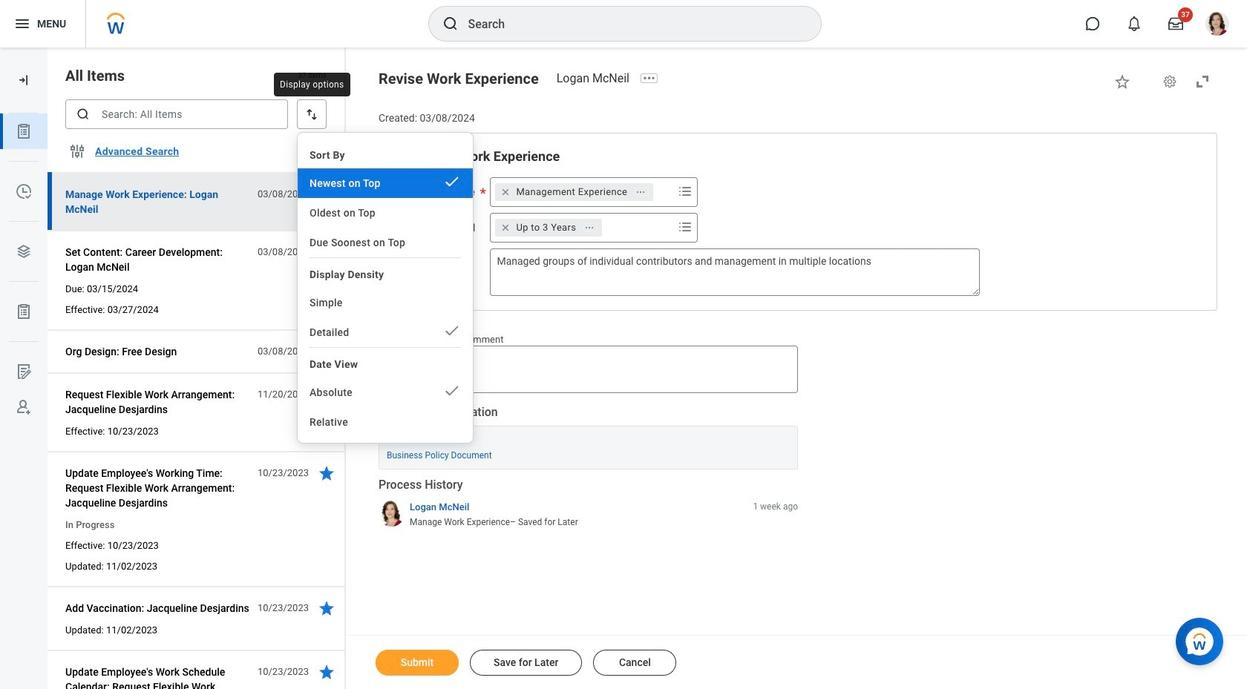 Task type: locate. For each thing, give the bounding box(es) containing it.
2 x small image from the top
[[498, 220, 513, 235]]

list
[[0, 114, 48, 425]]

check image
[[443, 173, 461, 191], [443, 382, 461, 400]]

0 vertical spatial check image
[[443, 173, 461, 191]]

1 x small image from the top
[[498, 185, 513, 200]]

notifications large image
[[1127, 16, 1142, 31]]

search image
[[441, 15, 459, 33], [76, 107, 91, 122]]

x small image inside the 'management experience, press delete to clear value.' "option"
[[498, 185, 513, 200]]

related actions image down the 'management experience, press delete to clear value.' "option"
[[584, 222, 595, 233]]

check image
[[443, 322, 461, 340]]

0 vertical spatial related actions image
[[636, 187, 646, 197]]

action bar region
[[346, 635, 1247, 690]]

None text field
[[490, 249, 980, 296]]

employee's photo (logan mcneil) image
[[379, 347, 409, 377]]

5 star image from the top
[[318, 600, 336, 618]]

2 clipboard image from the top
[[15, 303, 33, 321]]

x small image up up to 3 years, press delete to clear value. option
[[498, 185, 513, 200]]

None text field
[[417, 346, 798, 394]]

related actions image for up to 3 years element
[[584, 222, 595, 233]]

0 horizontal spatial related actions image
[[584, 222, 595, 233]]

additional information region
[[379, 405, 798, 470]]

group
[[397, 148, 1199, 296]]

clipboard image
[[15, 122, 33, 140], [15, 303, 33, 321]]

related actions image
[[636, 187, 646, 197], [584, 222, 595, 233]]

transformation import image
[[16, 73, 31, 88]]

clock check image
[[15, 183, 33, 200]]

0 vertical spatial clipboard image
[[15, 122, 33, 140]]

logan mcneil element
[[557, 71, 638, 85]]

related actions image left prompts image
[[636, 187, 646, 197]]

x small image for management experience element
[[498, 185, 513, 200]]

1 vertical spatial related actions image
[[584, 222, 595, 233]]

perspective image
[[15, 243, 33, 261]]

0 vertical spatial star image
[[1114, 73, 1131, 91]]

1 vertical spatial x small image
[[498, 220, 513, 235]]

x small image left up to 3 years element
[[498, 220, 513, 235]]

2 vertical spatial star image
[[318, 664, 336, 682]]

star image
[[318, 186, 336, 203], [318, 244, 336, 261], [318, 343, 336, 361], [318, 386, 336, 404], [318, 600, 336, 618]]

up to 3 years element
[[516, 221, 576, 234]]

1 vertical spatial check image
[[443, 382, 461, 400]]

0 horizontal spatial search image
[[76, 107, 91, 122]]

related actions image for management experience element
[[636, 187, 646, 197]]

profile logan mcneil image
[[1206, 12, 1229, 39]]

0 vertical spatial x small image
[[498, 185, 513, 200]]

1 horizontal spatial related actions image
[[636, 187, 646, 197]]

1 vertical spatial star image
[[318, 465, 336, 483]]

tooltip
[[271, 70, 353, 99]]

management experience element
[[516, 185, 627, 199]]

item list element
[[48, 48, 346, 690]]

x small image
[[498, 185, 513, 200], [498, 220, 513, 235]]

2 star image from the top
[[318, 244, 336, 261]]

clipboard image up rename image
[[15, 303, 33, 321]]

1 vertical spatial clipboard image
[[15, 303, 33, 321]]

management experience, press delete to clear value. option
[[495, 183, 653, 201]]

menu
[[298, 139, 473, 437]]

x small image inside up to 3 years, press delete to clear value. option
[[498, 220, 513, 235]]

1 horizontal spatial search image
[[441, 15, 459, 33]]

star image
[[1114, 73, 1131, 91], [318, 465, 336, 483], [318, 664, 336, 682]]

clipboard image down transformation import image at the top left
[[15, 122, 33, 140]]



Task type: describe. For each thing, give the bounding box(es) containing it.
inbox large image
[[1169, 16, 1183, 31]]

1 clipboard image from the top
[[15, 122, 33, 140]]

rename image
[[15, 363, 33, 381]]

2 check image from the top
[[443, 382, 461, 400]]

gear image
[[1163, 74, 1177, 89]]

0 vertical spatial search image
[[441, 15, 459, 33]]

prompts image
[[677, 218, 694, 236]]

configure image
[[68, 143, 86, 160]]

prompts image
[[677, 182, 694, 200]]

4 star image from the top
[[318, 386, 336, 404]]

Search: All Items text field
[[65, 99, 288, 129]]

x small image for up to 3 years element
[[498, 220, 513, 235]]

3 star image from the top
[[318, 343, 336, 361]]

process history region
[[379, 477, 798, 534]]

up to 3 years, press delete to clear value. option
[[495, 219, 602, 237]]

1 star image from the top
[[318, 186, 336, 203]]

fullscreen image
[[1194, 73, 1212, 91]]

Search Workday  search field
[[468, 7, 790, 40]]

1 vertical spatial search image
[[76, 107, 91, 122]]

user plus image
[[15, 399, 33, 416]]

justify image
[[13, 15, 31, 33]]

sort image
[[304, 107, 319, 122]]

1 check image from the top
[[443, 173, 461, 191]]



Task type: vqa. For each thing, say whether or not it's contained in the screenshot.
Withholding
no



